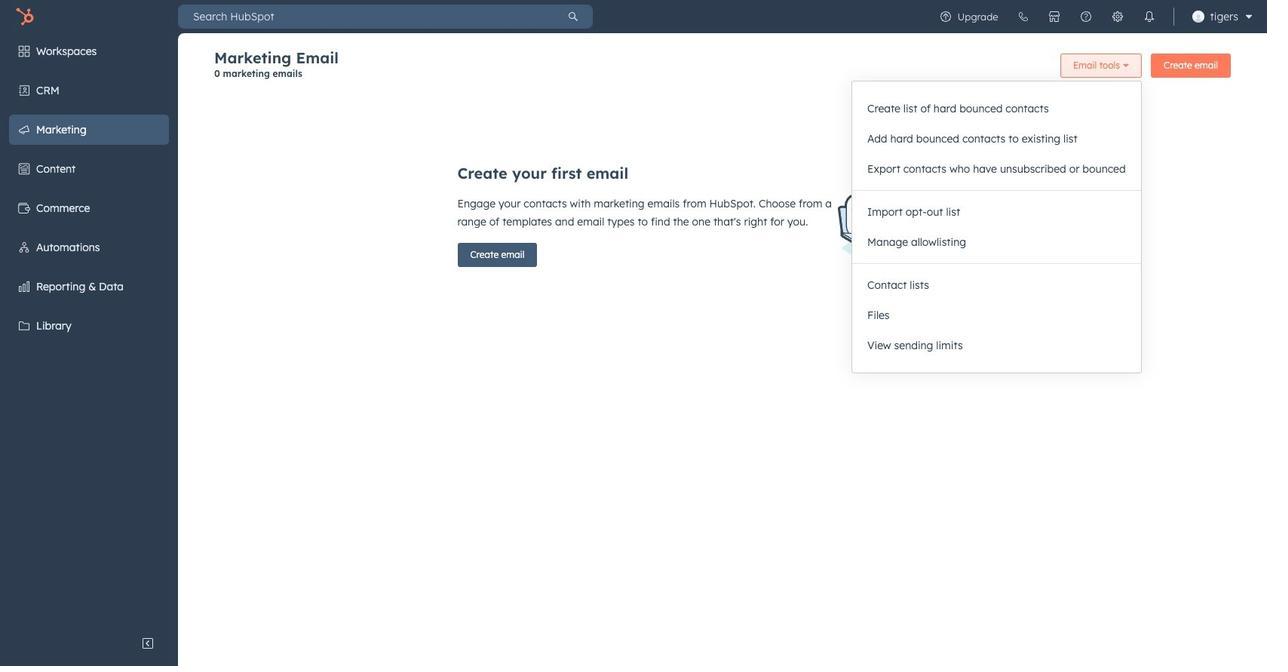 Task type: vqa. For each thing, say whether or not it's contained in the screenshot.
'Marketplaces' image
yes



Task type: locate. For each thing, give the bounding box(es) containing it.
0 horizontal spatial menu
[[0, 33, 178, 629]]

Search HubSpot search field
[[178, 5, 554, 29]]

howard n/a image
[[1193, 11, 1205, 23]]

help image
[[1080, 11, 1092, 23]]

banner
[[214, 48, 1231, 88]]

menu
[[930, 0, 1259, 33], [0, 33, 178, 629]]

notifications image
[[1144, 11, 1156, 23]]



Task type: describe. For each thing, give the bounding box(es) containing it.
marketplaces image
[[1048, 11, 1061, 23]]

1 horizontal spatial menu
[[930, 0, 1259, 33]]

settings image
[[1112, 11, 1124, 23]]



